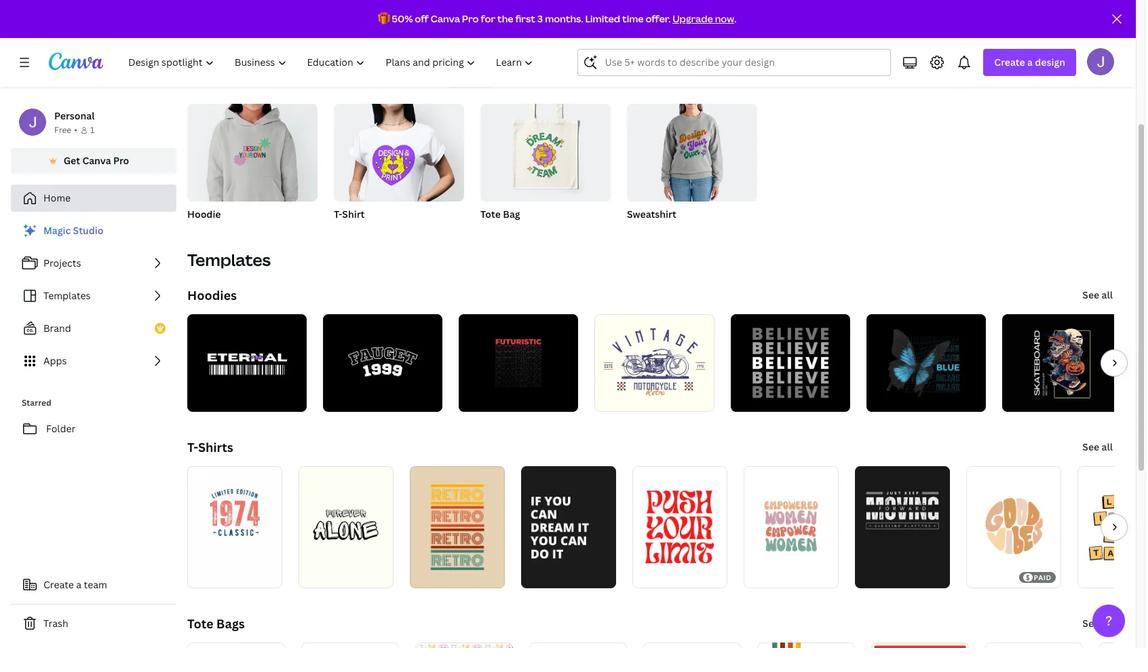 Task type: locate. For each thing, give the bounding box(es) containing it.
1 vertical spatial see
[[1083, 441, 1100, 454]]

folder
[[46, 422, 76, 435]]

2 vertical spatial see
[[1083, 617, 1100, 630]]

see all
[[1083, 289, 1113, 301], [1083, 441, 1113, 454], [1083, 617, 1113, 630]]

2 all from the top
[[1102, 441, 1113, 454]]

1 vertical spatial pro
[[113, 154, 129, 167]]

1 all from the top
[[1102, 289, 1113, 301]]

see all link for bags
[[1082, 610, 1115, 638]]

1 vertical spatial canva
[[82, 154, 111, 167]]

a left team
[[76, 578, 82, 591]]

0 vertical spatial tote
[[481, 208, 501, 221]]

bags
[[216, 616, 245, 632]]

3 see all from the top
[[1083, 617, 1113, 630]]

see
[[1083, 289, 1100, 301], [1083, 441, 1100, 454], [1083, 617, 1100, 630]]

0 horizontal spatial create
[[43, 578, 74, 591]]

0 vertical spatial t-
[[334, 208, 342, 221]]

canva
[[431, 12, 460, 25], [82, 154, 111, 167]]

2 see all link from the top
[[1082, 434, 1115, 461]]

pro up home link
[[113, 154, 129, 167]]

trash
[[43, 617, 68, 630]]

personal
[[54, 109, 95, 122]]

1 vertical spatial tote
[[187, 616, 214, 632]]

1 horizontal spatial tote
[[481, 208, 501, 221]]

canva right get
[[82, 154, 111, 167]]

team
[[84, 578, 107, 591]]

brand
[[43, 322, 71, 335]]

top level navigation element
[[119, 49, 546, 76]]

all for shirts
[[1102, 441, 1113, 454]]

off
[[415, 12, 429, 25]]

1 horizontal spatial canva
[[431, 12, 460, 25]]

a for team
[[76, 578, 82, 591]]

0 vertical spatial templates
[[187, 248, 271, 271]]

pro inside button
[[113, 154, 129, 167]]

see all link
[[1082, 282, 1115, 309], [1082, 434, 1115, 461], [1082, 610, 1115, 638]]

create a team
[[43, 578, 107, 591]]

cards
[[515, 68, 542, 81]]

🎁 50% off canva pro for the first 3 months. limited time offer. upgrade now .
[[378, 12, 737, 25]]

templates link
[[11, 282, 177, 310]]

tote bag
[[481, 208, 521, 221]]

a left design
[[1028, 56, 1033, 69]]

tote left 'bag' in the left top of the page
[[481, 208, 501, 221]]

1 horizontal spatial a
[[1028, 56, 1033, 69]]

tote inside group
[[481, 208, 501, 221]]

templates up hoodies at the left top of the page
[[187, 248, 271, 271]]

1 horizontal spatial t-
[[334, 208, 342, 221]]

0 horizontal spatial canva
[[82, 154, 111, 167]]

1 vertical spatial all
[[1102, 441, 1113, 454]]

3 all from the top
[[1102, 617, 1113, 630]]

0 vertical spatial see all link
[[1082, 282, 1115, 309]]

social media
[[626, 23, 676, 35]]

hoodies link
[[187, 287, 237, 303]]

a
[[1028, 56, 1033, 69], [76, 578, 82, 591]]

0 horizontal spatial templates
[[43, 289, 91, 302]]

projects
[[43, 257, 81, 270]]

2 vertical spatial all
[[1102, 617, 1113, 630]]

a inside create a design dropdown button
[[1028, 56, 1033, 69]]

create inside dropdown button
[[995, 56, 1026, 69]]

0 vertical spatial see all
[[1083, 289, 1113, 301]]

for
[[481, 12, 496, 25]]

see all for bags
[[1083, 617, 1113, 630]]

None search field
[[578, 49, 892, 76]]

get canva pro
[[64, 154, 129, 167]]

sweatshirt group
[[627, 98, 758, 238]]

3 see all link from the top
[[1082, 610, 1115, 638]]

0 vertical spatial a
[[1028, 56, 1033, 69]]

2 vertical spatial see all link
[[1082, 610, 1115, 638]]

all
[[1102, 289, 1113, 301], [1102, 441, 1113, 454], [1102, 617, 1113, 630]]

1 see all link from the top
[[1082, 282, 1115, 309]]

stationery
[[378, 68, 426, 81]]

whiteboards
[[474, 23, 524, 35]]

folder button
[[11, 416, 177, 443]]

0 horizontal spatial pro
[[113, 154, 129, 167]]

0 horizontal spatial a
[[76, 578, 82, 591]]

1 group from the left
[[187, 98, 318, 202]]

2 see from the top
[[1083, 441, 1100, 454]]

trash link
[[11, 610, 177, 638]]

2 see all from the top
[[1083, 441, 1113, 454]]

cards & invites
[[515, 68, 583, 81]]

0 horizontal spatial tote
[[187, 616, 214, 632]]

a inside create a team button
[[76, 578, 82, 591]]

clothing
[[451, 68, 490, 81]]

0 vertical spatial see
[[1083, 289, 1100, 301]]

sweatshirt
[[627, 208, 677, 221]]

3 see from the top
[[1083, 617, 1100, 630]]

marketing button
[[248, 62, 317, 88]]

presentations
[[548, 23, 603, 35]]

create a design
[[995, 56, 1066, 69]]

templates down projects
[[43, 289, 91, 302]]

t-shirt group
[[334, 98, 464, 238]]

1 vertical spatial templates
[[43, 289, 91, 302]]

free
[[54, 124, 71, 136]]

upgrade
[[673, 12, 713, 25]]

0 vertical spatial all
[[1102, 289, 1113, 301]]

&
[[544, 68, 550, 81]]

3 group from the left
[[481, 98, 611, 202]]

pro
[[462, 12, 479, 25], [113, 154, 129, 167]]

0 vertical spatial create
[[995, 56, 1026, 69]]

1 vertical spatial t-
[[187, 439, 198, 456]]

2 group from the left
[[334, 98, 464, 202]]

4 group from the left
[[627, 98, 758, 202]]

0 horizontal spatial t-
[[187, 439, 198, 456]]

t- for shirt
[[334, 208, 342, 221]]

🎁
[[378, 12, 390, 25]]

canva right off
[[431, 12, 460, 25]]

14 × 18 in button
[[334, 225, 383, 238]]

list
[[11, 217, 177, 375]]

create left design
[[995, 56, 1026, 69]]

all for bags
[[1102, 617, 1113, 630]]

jacob simon image
[[1088, 48, 1115, 75]]

create
[[995, 56, 1026, 69], [43, 578, 74, 591]]

magic studio
[[43, 224, 103, 237]]

1 vertical spatial create
[[43, 578, 74, 591]]

1 horizontal spatial create
[[995, 56, 1026, 69]]

0 vertical spatial pro
[[462, 12, 479, 25]]

tote left "bags"
[[187, 616, 214, 632]]

pro left "for"
[[462, 12, 479, 25]]

invites
[[553, 68, 583, 81]]

see all link for shirts
[[1082, 434, 1115, 461]]

tote bags
[[187, 616, 245, 632]]

group
[[187, 98, 318, 202], [334, 98, 464, 202], [481, 98, 611, 202], [627, 98, 758, 202]]

tote bags link
[[187, 616, 245, 632]]

create inside button
[[43, 578, 74, 591]]

whiteboards button
[[474, 0, 524, 45]]

group for sweatshirt
[[627, 98, 758, 202]]

in
[[362, 225, 370, 237]]

create for create a team
[[43, 578, 74, 591]]

14
[[334, 225, 343, 237]]

1 see from the top
[[1083, 289, 1100, 301]]

folder link
[[11, 416, 177, 443]]

hoodies
[[187, 287, 237, 303]]

1 vertical spatial see all link
[[1082, 434, 1115, 461]]

templates
[[187, 248, 271, 271], [43, 289, 91, 302]]

1 vertical spatial see all
[[1083, 441, 1113, 454]]

t- inside t-shirt 14 × 18 in
[[334, 208, 342, 221]]

brand link
[[11, 315, 177, 342]]

time
[[623, 12, 644, 25]]

cards & invites button
[[504, 62, 595, 88]]

videos
[[714, 23, 741, 35]]

t-
[[334, 208, 342, 221], [187, 439, 198, 456]]

2 vertical spatial see all
[[1083, 617, 1113, 630]]

1 horizontal spatial templates
[[187, 248, 271, 271]]

paid
[[1034, 573, 1052, 583]]

1 vertical spatial a
[[76, 578, 82, 591]]

create left team
[[43, 578, 74, 591]]



Task type: describe. For each thing, give the bounding box(es) containing it.
hoodie
[[187, 208, 221, 221]]

see for shirts
[[1083, 441, 1100, 454]]

home
[[43, 191, 71, 204]]

studio
[[73, 224, 103, 237]]

canva inside button
[[82, 154, 111, 167]]

a for design
[[1028, 56, 1033, 69]]

t- for shirts
[[187, 439, 198, 456]]

clothing button
[[440, 62, 501, 88]]

docs
[[413, 23, 433, 35]]

social media button
[[626, 0, 676, 45]]

list containing magic studio
[[11, 217, 177, 375]]

apps
[[43, 354, 67, 367]]

get
[[64, 154, 80, 167]]

create a design button
[[984, 49, 1077, 76]]

docs button
[[407, 0, 439, 45]]

t-shirt 14 × 18 in
[[334, 208, 370, 237]]

.
[[735, 12, 737, 25]]

1
[[90, 124, 95, 136]]

videos button
[[711, 0, 743, 45]]

gifts
[[331, 68, 352, 81]]

apps link
[[11, 348, 177, 375]]

•
[[74, 124, 77, 136]]

tote for tote bags
[[187, 616, 214, 632]]

projects link
[[11, 250, 177, 277]]

0 vertical spatial canva
[[431, 12, 460, 25]]

home link
[[11, 185, 177, 212]]

50%
[[392, 12, 413, 25]]

the
[[498, 12, 514, 25]]

social
[[626, 23, 650, 35]]

first
[[516, 12, 536, 25]]

tote bag group
[[481, 98, 611, 238]]

1 horizontal spatial pro
[[462, 12, 479, 25]]

bag
[[503, 208, 521, 221]]

free •
[[54, 124, 77, 136]]

magic studio link
[[11, 217, 177, 244]]

presentations button
[[548, 0, 603, 45]]

see for bags
[[1083, 617, 1100, 630]]

tote for tote bag
[[481, 208, 501, 221]]

create for create a design
[[995, 56, 1026, 69]]

group for hoodie
[[187, 98, 318, 202]]

starred
[[22, 397, 51, 409]]

group for tote bag
[[481, 98, 611, 202]]

months.
[[545, 12, 584, 25]]

t-shirts
[[187, 439, 233, 456]]

limited
[[586, 12, 621, 25]]

magic
[[43, 224, 71, 237]]

1 see all from the top
[[1083, 289, 1113, 301]]

18
[[351, 225, 360, 237]]

see all for shirts
[[1083, 441, 1113, 454]]

marketing
[[260, 68, 305, 81]]

Search search field
[[605, 50, 865, 75]]

upgrade now button
[[673, 12, 735, 25]]

t-shirts link
[[187, 439, 233, 456]]

shirt
[[342, 208, 365, 221]]

now
[[715, 12, 735, 25]]

offer.
[[646, 12, 671, 25]]

hoodie group
[[187, 98, 318, 238]]

3
[[538, 12, 543, 25]]

stationery button
[[366, 62, 437, 88]]

get canva pro button
[[11, 148, 177, 174]]

templates inside templates link
[[43, 289, 91, 302]]

gifts button
[[319, 62, 364, 88]]

×
[[345, 225, 349, 237]]

shirts
[[198, 439, 233, 456]]

create a team button
[[11, 572, 177, 599]]

media
[[652, 23, 676, 35]]

design
[[1036, 56, 1066, 69]]



Task type: vqa. For each thing, say whether or not it's contained in the screenshot.
(3)
no



